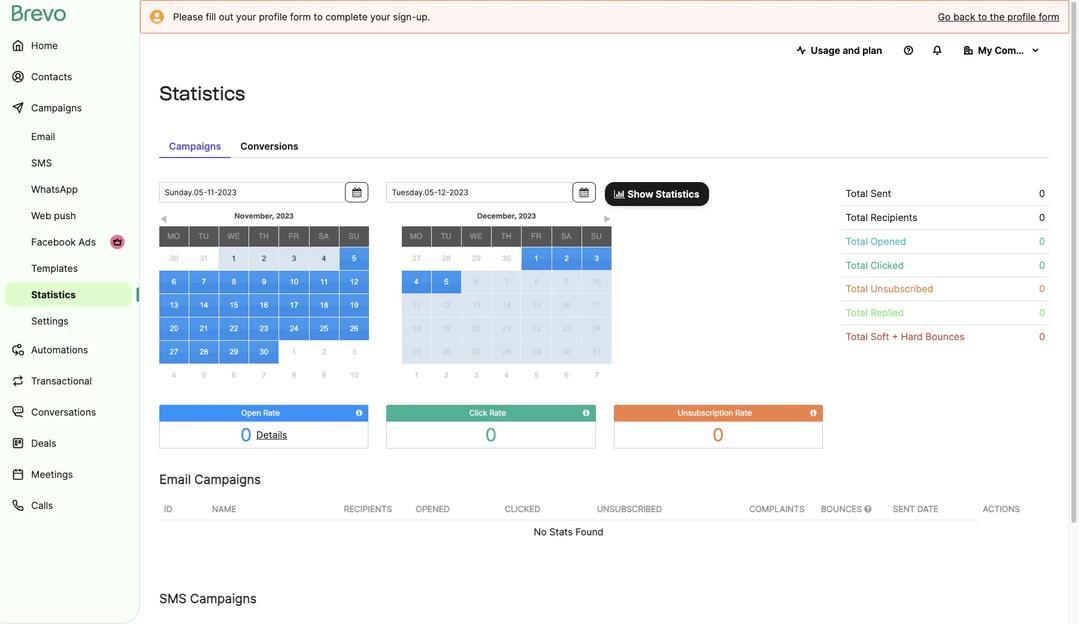 Task type: locate. For each thing, give the bounding box(es) containing it.
17
[[290, 301, 298, 310], [593, 301, 601, 310]]

2 su from the left
[[591, 232, 602, 241]]

total down total opened
[[846, 259, 868, 271]]

calls link
[[5, 491, 132, 520]]

2 info circle image from the left
[[810, 409, 817, 417]]

0 horizontal spatial 19
[[350, 301, 359, 310]]

29 for leftmost the 27 link
[[230, 347, 238, 356]]

11 for right 11 link
[[413, 301, 421, 310]]

total left soft
[[846, 331, 868, 343]]

1 23 link from the left
[[249, 317, 279, 340]]

0 horizontal spatial profile
[[259, 11, 287, 23]]

18 link
[[309, 294, 339, 317], [402, 317, 431, 340]]

0 horizontal spatial opened
[[416, 504, 450, 514]]

1 horizontal spatial 8
[[292, 371, 296, 380]]

31
[[200, 254, 208, 263], [593, 347, 601, 356]]

0 vertical spatial 12 link
[[339, 271, 369, 294]]

calendar image for from "text field"
[[352, 187, 361, 197]]

rate right open
[[263, 408, 280, 418]]

rate for open rate
[[263, 408, 280, 418]]

0 horizontal spatial 23 link
[[249, 317, 279, 340]]

1 vertical spatial 31
[[593, 347, 601, 356]]

1 mo from the left
[[167, 232, 180, 241]]

2
[[262, 254, 266, 263], [565, 254, 569, 263], [322, 348, 326, 357], [444, 371, 449, 380]]

1 22 from the left
[[230, 324, 238, 333]]

10 for right 10 'link'
[[593, 277, 601, 286]]

meetings
[[31, 468, 73, 480]]

4 total from the top
[[846, 259, 868, 271]]

1 fr from the left
[[289, 232, 299, 241]]

13 for 1st '13' link from right
[[472, 301, 481, 310]]

0 horizontal spatial 20
[[170, 324, 178, 333]]

0 vertical spatial sms
[[31, 157, 52, 169]]

2023 inside december, 2023 ▶
[[519, 211, 536, 220]]

2 mo from the left
[[410, 232, 423, 241]]

0 horizontal spatial 26
[[350, 324, 359, 333]]

10 for left 10 'link'
[[290, 277, 298, 286]]

0 horizontal spatial 16 link
[[249, 294, 279, 317]]

soft
[[871, 331, 889, 343]]

1 horizontal spatial 20 link
[[462, 317, 491, 340]]

total clicked
[[846, 259, 904, 271]]

clicked up total unsubscribed
[[871, 259, 904, 271]]

total left replied
[[846, 307, 868, 319]]

2023 right november,
[[276, 211, 294, 220]]

1 15 link from the left
[[219, 294, 249, 317]]

unsubscription
[[678, 408, 733, 418]]

9
[[262, 277, 266, 286], [565, 277, 569, 286], [322, 371, 326, 380]]

30 link
[[159, 248, 189, 270], [492, 248, 522, 270], [249, 341, 279, 364], [552, 341, 581, 364]]

1 form from the left
[[290, 11, 311, 23]]

unsubscribed up found in the bottom right of the page
[[597, 504, 662, 514]]

no stats found
[[534, 526, 604, 538]]

22 link
[[219, 317, 249, 340], [522, 317, 551, 340]]

1 horizontal spatial statistics
[[159, 82, 245, 105]]

4
[[322, 254, 326, 263], [414, 277, 419, 286], [172, 371, 176, 380], [504, 371, 509, 380]]

mo
[[167, 232, 180, 241], [410, 232, 423, 241]]

2 15 link from the left
[[522, 294, 551, 317]]

sa for 2
[[561, 232, 572, 241]]

10 link
[[279, 271, 309, 294], [582, 271, 612, 294], [339, 364, 369, 387]]

14
[[200, 301, 208, 310], [502, 301, 511, 310]]

th down december, 2023 link
[[501, 232, 512, 241]]

1 17 from the left
[[290, 301, 298, 310]]

9 link for '8' link related to middle 10 'link'
[[309, 364, 339, 387]]

1 su from the left
[[349, 232, 359, 241]]

to left the
[[978, 11, 987, 23]]

0 horizontal spatial info circle image
[[356, 409, 363, 417]]

1 horizontal spatial 12
[[442, 301, 451, 310]]

0
[[1039, 187, 1045, 199], [1039, 211, 1045, 223], [1039, 235, 1045, 247], [1039, 259, 1045, 271], [1039, 283, 1045, 295], [1039, 307, 1045, 319], [1039, 331, 1045, 343], [240, 424, 252, 445], [486, 424, 497, 445], [713, 424, 724, 445]]

0 vertical spatial 12
[[350, 277, 359, 286]]

form up company on the right top of page
[[1039, 11, 1060, 23]]

2 to from the left
[[978, 11, 987, 23]]

plan
[[863, 44, 882, 56]]

1 20 from the left
[[170, 324, 178, 333]]

th down "november, 2023" link
[[259, 232, 269, 241]]

28 link for the 29 link related to leftmost the 27 link
[[189, 341, 219, 364]]

1 horizontal spatial th
[[501, 232, 512, 241]]

your left sign-
[[370, 11, 390, 23]]

0 for total replied
[[1039, 307, 1045, 319]]

1 vertical spatial 12 link
[[432, 294, 461, 317]]

0 horizontal spatial 31
[[200, 254, 208, 263]]

0 for total clicked
[[1039, 259, 1045, 271]]

1 horizontal spatial 24 link
[[582, 317, 612, 340]]

5 total from the top
[[846, 283, 868, 295]]

unsubscribed
[[871, 283, 934, 295], [597, 504, 662, 514]]

statistics inside button
[[656, 188, 700, 200]]

1 horizontal spatial rate
[[489, 408, 506, 418]]

0 horizontal spatial 22 link
[[219, 317, 249, 340]]

click
[[469, 408, 487, 418]]

1 14 from the left
[[200, 301, 208, 310]]

1 horizontal spatial mo
[[410, 232, 423, 241]]

1 horizontal spatial sms
[[159, 591, 187, 606]]

24 for 1st 24 link from the left
[[290, 324, 298, 333]]

26 link
[[339, 317, 369, 340], [432, 341, 461, 364]]

3
[[292, 254, 296, 263], [595, 254, 599, 263], [352, 348, 356, 357], [474, 371, 479, 380]]

clicked up no
[[505, 504, 540, 514]]

left___rvooi image
[[113, 237, 122, 247]]

1 21 from the left
[[200, 324, 208, 333]]

1 13 from the left
[[170, 301, 178, 310]]

1 24 from the left
[[290, 324, 298, 333]]

my
[[978, 44, 992, 56]]

0 horizontal spatial form
[[290, 11, 311, 23]]

0 vertical spatial 26
[[350, 324, 359, 333]]

0 horizontal spatial 16
[[260, 301, 268, 310]]

13 link
[[159, 294, 189, 317], [462, 294, 491, 317]]

recipients
[[871, 211, 918, 223], [344, 504, 392, 514]]

2 23 from the left
[[562, 324, 571, 333]]

1 calendar image from the left
[[352, 187, 361, 197]]

info circle image
[[356, 409, 363, 417], [810, 409, 817, 417]]

◀
[[160, 215, 168, 224]]

1 tu from the left
[[198, 232, 209, 241]]

total down total clicked
[[846, 283, 868, 295]]

conversions
[[240, 140, 299, 152]]

1 vertical spatial 26 link
[[432, 341, 461, 364]]

9 link for right 10 'link''s '8' link
[[552, 271, 581, 294]]

please fill out your profile form to complete your sign-up.
[[173, 11, 430, 23]]

1 horizontal spatial campaigns link
[[159, 134, 231, 158]]

1 horizontal spatial email
[[159, 472, 191, 487]]

2 sa from the left
[[561, 232, 572, 241]]

0 horizontal spatial email
[[31, 131, 55, 143]]

21 for 2nd 21 link from the right
[[200, 324, 208, 333]]

2 2023 from the left
[[519, 211, 536, 220]]

2 22 link from the left
[[522, 317, 551, 340]]

2 23 link from the left
[[552, 317, 581, 340]]

2 horizontal spatial 27
[[472, 347, 481, 356]]

facebook ads link
[[5, 230, 132, 254]]

show statistics button
[[605, 182, 709, 206]]

total left "sent"
[[846, 187, 868, 199]]

total up total clicked
[[846, 235, 868, 247]]

2 we from the left
[[470, 232, 483, 241]]

2 16 from the left
[[562, 301, 571, 310]]

unsubscription rate
[[678, 408, 752, 418]]

0 horizontal spatial 10 link
[[279, 271, 309, 294]]

2 horizontal spatial 10
[[593, 277, 601, 286]]

0 horizontal spatial 28 link
[[189, 341, 219, 364]]

1 profile from the left
[[259, 11, 287, 23]]

15
[[230, 301, 238, 310], [532, 301, 541, 310]]

1 link
[[219, 247, 249, 270], [522, 247, 551, 270], [279, 341, 309, 364], [402, 364, 431, 387]]

12
[[350, 277, 359, 286], [442, 301, 451, 310]]

fr down "november, 2023" link
[[289, 232, 299, 241]]

1 horizontal spatial calendar image
[[580, 187, 589, 197]]

7 total from the top
[[846, 331, 868, 343]]

2023 for december,
[[519, 211, 536, 220]]

1 horizontal spatial 13 link
[[462, 294, 491, 317]]

rate right unsubscription
[[735, 408, 752, 418]]

1 horizontal spatial 16 link
[[552, 294, 581, 317]]

1 16 from the left
[[260, 301, 268, 310]]

0 horizontal spatial 9 link
[[249, 271, 279, 294]]

2 horizontal spatial 8 link
[[522, 271, 551, 294]]

your right out
[[236, 11, 256, 23]]

21 link
[[189, 317, 219, 340], [492, 317, 521, 340]]

mo for 30
[[167, 232, 180, 241]]

rate
[[263, 408, 280, 418], [489, 408, 506, 418], [735, 408, 752, 418]]

23 link
[[249, 317, 279, 340], [552, 317, 581, 340]]

1 2023 from the left
[[276, 211, 294, 220]]

complete
[[326, 11, 368, 23]]

0 horizontal spatial 20 link
[[159, 317, 189, 340]]

total replied
[[846, 307, 904, 319]]

2 form from the left
[[1039, 11, 1060, 23]]

fr for november, 2023
[[289, 232, 299, 241]]

statistics link
[[5, 283, 132, 307]]

2 20 from the left
[[472, 324, 481, 333]]

2 13 from the left
[[472, 301, 481, 310]]

1 horizontal spatial 9
[[322, 371, 326, 380]]

tu for 28
[[441, 232, 451, 241]]

1 vertical spatial opened
[[416, 504, 450, 514]]

0 horizontal spatial 15 link
[[219, 294, 249, 317]]

form left complete
[[290, 11, 311, 23]]

6
[[172, 277, 176, 286], [474, 277, 479, 286], [232, 371, 236, 380], [565, 371, 569, 380]]

2 horizontal spatial statistics
[[656, 188, 700, 200]]

1 horizontal spatial 21
[[502, 324, 511, 333]]

1 total from the top
[[846, 187, 868, 199]]

december,
[[477, 211, 517, 220]]

unsubscribed up replied
[[871, 283, 934, 295]]

31 link
[[189, 248, 219, 270], [582, 341, 612, 364]]

1 horizontal spatial your
[[370, 11, 390, 23]]

2 21 from the left
[[502, 324, 511, 333]]

sa
[[319, 232, 329, 241], [561, 232, 572, 241]]

sms campaigns
[[159, 591, 257, 606]]

2 fr from the left
[[531, 232, 542, 241]]

2023
[[276, 211, 294, 220], [519, 211, 536, 220]]

total for total recipients
[[846, 211, 868, 223]]

1 info circle image from the left
[[356, 409, 363, 417]]

email for email campaigns
[[159, 472, 191, 487]]

th for 30
[[501, 232, 512, 241]]

1 horizontal spatial to
[[978, 11, 987, 23]]

we down november,
[[227, 232, 240, 241]]

0 horizontal spatial 24 link
[[279, 317, 309, 340]]

0 horizontal spatial 26 link
[[339, 317, 369, 340]]

email
[[31, 131, 55, 143], [159, 472, 191, 487]]

email up id at the left bottom of the page
[[159, 472, 191, 487]]

8 link for right 10 'link'
[[522, 271, 551, 294]]

25
[[320, 324, 328, 333], [412, 347, 421, 356]]

0 vertical spatial clicked
[[871, 259, 904, 271]]

0 for total unsubscribed
[[1039, 283, 1045, 295]]

2 24 from the left
[[593, 324, 601, 333]]

deals
[[31, 437, 56, 449]]

0 horizontal spatial th
[[259, 232, 269, 241]]

1 horizontal spatial 25
[[412, 347, 421, 356]]

19 for the right the 19 'link'
[[442, 324, 451, 333]]

0 for total opened
[[1039, 235, 1045, 247]]

23 for 2nd 23 link from the right
[[260, 324, 268, 333]]

1 rate from the left
[[263, 408, 280, 418]]

1 horizontal spatial clicked
[[871, 259, 904, 271]]

profile right the
[[1008, 11, 1036, 23]]

5
[[352, 254, 356, 263], [444, 277, 449, 286], [202, 371, 206, 380], [535, 371, 539, 380]]

1 horizontal spatial 31 link
[[582, 341, 612, 364]]

28
[[442, 254, 451, 263], [200, 347, 208, 356], [502, 347, 511, 356]]

push
[[54, 210, 76, 222]]

rate right click
[[489, 408, 506, 418]]

20 link
[[159, 317, 189, 340], [462, 317, 491, 340]]

0 horizontal spatial 21 link
[[189, 317, 219, 340]]

0 horizontal spatial rate
[[263, 408, 280, 418]]

2 rate from the left
[[489, 408, 506, 418]]

1 vertical spatial 11 link
[[402, 294, 431, 317]]

bounces
[[926, 331, 965, 343], [821, 504, 864, 514]]

total for total soft + hard bounces
[[846, 331, 868, 343]]

24 link
[[279, 317, 309, 340], [582, 317, 612, 340]]

facebook
[[31, 236, 76, 248]]

1 23 from the left
[[260, 324, 268, 333]]

27
[[412, 254, 421, 263], [170, 347, 178, 356], [472, 347, 481, 356]]

1 horizontal spatial 23
[[562, 324, 571, 333]]

fill
[[206, 11, 216, 23]]

to left complete
[[314, 11, 323, 23]]

su for 5
[[349, 232, 359, 241]]

1 vertical spatial 25 link
[[402, 341, 431, 364]]

1 horizontal spatial 8 link
[[279, 364, 309, 387]]

automations link
[[5, 335, 132, 364]]

fr down december, 2023 ▶
[[531, 232, 542, 241]]

0 horizontal spatial 19 link
[[339, 294, 369, 317]]

1 horizontal spatial 11
[[413, 301, 421, 310]]

2 total from the top
[[846, 211, 868, 223]]

0 horizontal spatial 9
[[262, 277, 266, 286]]

complaints
[[749, 504, 805, 514]]

1 horizontal spatial 15 link
[[522, 294, 551, 317]]

0 for total soft + hard bounces
[[1039, 331, 1045, 343]]

info circle image for open rate
[[356, 409, 363, 417]]

form for the
[[1039, 11, 1060, 23]]

0 horizontal spatial 13 link
[[159, 294, 189, 317]]

we down december,
[[470, 232, 483, 241]]

0 vertical spatial 26 link
[[339, 317, 369, 340]]

1 vertical spatial 19 link
[[432, 317, 461, 340]]

3 rate from the left
[[735, 408, 752, 418]]

2 22 from the left
[[532, 324, 541, 333]]

9 link
[[249, 271, 279, 294], [552, 271, 581, 294], [309, 364, 339, 387]]

10 for middle 10 'link'
[[350, 371, 359, 380]]

0 horizontal spatial 18
[[320, 301, 328, 310]]

3 total from the top
[[846, 235, 868, 247]]

2 calendar image from the left
[[580, 187, 589, 197]]

total recipients
[[846, 211, 918, 223]]

25 for the top the 25 link
[[320, 324, 328, 333]]

campaigns link
[[5, 93, 132, 122], [159, 134, 231, 158]]

25 link
[[309, 317, 339, 340], [402, 341, 431, 364]]

25 for rightmost the 25 link
[[412, 347, 421, 356]]

1 horizontal spatial 22 link
[[522, 317, 551, 340]]

8
[[232, 277, 236, 286], [535, 277, 539, 286], [292, 371, 296, 380]]

24 for first 24 link from right
[[593, 324, 601, 333]]

1 horizontal spatial 20
[[472, 324, 481, 333]]

2 your from the left
[[370, 11, 390, 23]]

sms for sms campaigns
[[159, 591, 187, 606]]

0 vertical spatial campaigns link
[[5, 93, 132, 122]]

11 for top 11 link
[[320, 277, 328, 286]]

1 horizontal spatial 9 link
[[309, 364, 339, 387]]

1 14 link from the left
[[189, 294, 219, 317]]

1 horizontal spatial 17
[[593, 301, 601, 310]]

0 horizontal spatial 15
[[230, 301, 238, 310]]

0 horizontal spatial 10
[[290, 277, 298, 286]]

2 profile from the left
[[1008, 11, 1036, 23]]

0 horizontal spatial 11
[[320, 277, 328, 286]]

1 vertical spatial 12
[[442, 301, 451, 310]]

0 horizontal spatial 31 link
[[189, 248, 219, 270]]

6 total from the top
[[846, 307, 868, 319]]

su for 3
[[591, 232, 602, 241]]

actions
[[983, 504, 1020, 514]]

8 link
[[219, 271, 249, 294], [522, 271, 551, 294], [279, 364, 309, 387]]

1 horizontal spatial 2023
[[519, 211, 536, 220]]

28 link for the 29 link related to the middle the 27 link
[[431, 248, 462, 270]]

total
[[846, 187, 868, 199], [846, 211, 868, 223], [846, 235, 868, 247], [846, 259, 868, 271], [846, 283, 868, 295], [846, 307, 868, 319], [846, 331, 868, 343]]

calendar image
[[352, 187, 361, 197], [580, 187, 589, 197]]

0 horizontal spatial 8
[[232, 277, 236, 286]]

8 link for middle 10 'link'
[[279, 364, 309, 387]]

16 for 2nd 16 link
[[562, 301, 571, 310]]

13 for first '13' link
[[170, 301, 178, 310]]

email inside 'link'
[[31, 131, 55, 143]]

total down total sent
[[846, 211, 868, 223]]

1 th from the left
[[259, 232, 269, 241]]

1 horizontal spatial opened
[[871, 235, 907, 247]]

1 horizontal spatial 24
[[593, 324, 601, 333]]

total for total sent
[[846, 187, 868, 199]]

1 horizontal spatial form
[[1039, 11, 1060, 23]]

1 horizontal spatial 14
[[502, 301, 511, 310]]

th for 2
[[259, 232, 269, 241]]

contacts
[[31, 71, 72, 83]]

form for your
[[290, 11, 311, 23]]

profile right out
[[259, 11, 287, 23]]

0 horizontal spatial 12
[[350, 277, 359, 286]]

1 sa from the left
[[319, 232, 329, 241]]

profile for your
[[259, 11, 287, 23]]

1 horizontal spatial tu
[[441, 232, 451, 241]]

stats
[[549, 526, 573, 538]]

1 we from the left
[[227, 232, 240, 241]]

2023 right december,
[[519, 211, 536, 220]]

email up sms link
[[31, 131, 55, 143]]

2 tu from the left
[[441, 232, 451, 241]]

2 th from the left
[[501, 232, 512, 241]]



Task type: describe. For each thing, give the bounding box(es) containing it.
please
[[173, 11, 203, 23]]

sign-
[[393, 11, 416, 23]]

1 horizontal spatial 26
[[442, 347, 451, 356]]

1 vertical spatial unsubscribed
[[597, 504, 662, 514]]

sent
[[893, 504, 915, 514]]

name
[[212, 504, 237, 514]]

2 horizontal spatial 28 link
[[492, 341, 521, 364]]

november,
[[234, 211, 274, 220]]

29 link for leftmost the 27 link
[[219, 341, 249, 364]]

0 vertical spatial 18 link
[[309, 294, 339, 317]]

we for november, 2023
[[227, 232, 240, 241]]

1 17 link from the left
[[279, 294, 309, 317]]

web push link
[[5, 204, 132, 228]]

total sent
[[846, 187, 891, 199]]

To text field
[[387, 182, 573, 202]]

whatsapp link
[[5, 177, 132, 201]]

2 13 link from the left
[[462, 294, 491, 317]]

show
[[628, 188, 653, 200]]

meetings link
[[5, 460, 132, 489]]

29 link for the middle the 27 link
[[462, 248, 492, 270]]

+
[[892, 331, 898, 343]]

1 horizontal spatial 12 link
[[432, 294, 461, 317]]

conversations
[[31, 406, 96, 418]]

1 horizontal spatial 18
[[412, 324, 421, 333]]

1 13 link from the left
[[159, 294, 189, 317]]

2 20 link from the left
[[462, 317, 491, 340]]

bar chart image
[[614, 189, 625, 199]]

29 for the middle the 27 link
[[472, 254, 481, 263]]

1 vertical spatial 31 link
[[582, 341, 612, 364]]

sent date
[[893, 504, 939, 514]]

date
[[918, 504, 939, 514]]

0 horizontal spatial clicked
[[505, 504, 540, 514]]

2 horizontal spatial 27 link
[[462, 341, 491, 364]]

settings
[[31, 315, 69, 327]]

mo for 27
[[410, 232, 423, 241]]

16 for second 16 link from right
[[260, 301, 268, 310]]

profile for the
[[1008, 11, 1036, 23]]

0 for total recipients
[[1039, 211, 1045, 223]]

home
[[31, 40, 58, 52]]

2 17 link from the left
[[582, 294, 612, 317]]

december, 2023 ▶
[[477, 211, 611, 224]]

total for total unsubscribed
[[846, 283, 868, 295]]

2 horizontal spatial 29
[[532, 347, 541, 356]]

0 vertical spatial 31 link
[[189, 248, 219, 270]]

2 horizontal spatial 28
[[502, 347, 511, 356]]

1 24 link from the left
[[279, 317, 309, 340]]

settings link
[[5, 309, 132, 333]]

2 15 from the left
[[532, 301, 541, 310]]

0 vertical spatial statistics
[[159, 82, 245, 105]]

open
[[241, 408, 261, 418]]

deals link
[[5, 429, 132, 458]]

out
[[219, 11, 234, 23]]

1 22 link from the left
[[219, 317, 249, 340]]

november, 2023
[[234, 211, 294, 220]]

27 for leftmost the 27 link
[[170, 347, 178, 356]]

0 vertical spatial 25 link
[[309, 317, 339, 340]]

whatsapp
[[31, 183, 78, 195]]

email link
[[5, 125, 132, 149]]

my company
[[978, 44, 1039, 56]]

1 to from the left
[[314, 11, 323, 23]]

automations
[[31, 344, 88, 356]]

templates link
[[5, 256, 132, 280]]

company
[[995, 44, 1039, 56]]

go back to the profile form
[[938, 11, 1060, 23]]

sa for 4
[[319, 232, 329, 241]]

back
[[954, 11, 976, 23]]

0 vertical spatial unsubscribed
[[871, 283, 934, 295]]

total for total opened
[[846, 235, 868, 247]]

2 21 link from the left
[[492, 317, 521, 340]]

1 21 link from the left
[[189, 317, 219, 340]]

november, 2023 link
[[189, 209, 339, 223]]

info circle image
[[583, 409, 590, 417]]

details
[[257, 429, 287, 441]]

27 for rightmost the 27 link
[[472, 347, 481, 356]]

calls
[[31, 500, 53, 512]]

replied
[[871, 307, 904, 319]]

web
[[31, 210, 51, 222]]

total opened
[[846, 235, 907, 247]]

home link
[[5, 31, 132, 60]]

2 horizontal spatial 9
[[565, 277, 569, 286]]

0 for total sent
[[1039, 187, 1045, 199]]

0 horizontal spatial 8 link
[[219, 271, 249, 294]]

usage
[[811, 44, 840, 56]]

1 15 from the left
[[230, 301, 238, 310]]

total unsubscribed
[[846, 283, 934, 295]]

▶
[[604, 215, 611, 224]]

no
[[534, 526, 547, 538]]

email for email
[[31, 131, 55, 143]]

1 horizontal spatial 25 link
[[402, 341, 431, 364]]

1 20 link from the left
[[159, 317, 189, 340]]

hard
[[901, 331, 923, 343]]

found
[[576, 526, 604, 538]]

0 horizontal spatial 28
[[200, 347, 208, 356]]

2 17 from the left
[[593, 301, 601, 310]]

2 horizontal spatial 29 link
[[522, 341, 551, 364]]

◀ link
[[159, 213, 168, 224]]

0 horizontal spatial 27 link
[[159, 341, 189, 364]]

1 horizontal spatial 27 link
[[402, 248, 431, 270]]

and
[[843, 44, 860, 56]]

the
[[990, 11, 1005, 23]]

1 horizontal spatial 10 link
[[339, 364, 369, 387]]

email campaigns
[[159, 472, 261, 487]]

rate for click rate
[[489, 408, 506, 418]]

0 vertical spatial 11 link
[[309, 271, 339, 294]]

0 details
[[240, 424, 287, 445]]

web push
[[31, 210, 76, 222]]

1 16 link from the left
[[249, 294, 279, 317]]

0 vertical spatial recipients
[[871, 211, 918, 223]]

ads
[[78, 236, 96, 248]]

conversations link
[[5, 398, 132, 427]]

december, 2023 link
[[431, 209, 582, 223]]

2 horizontal spatial 10 link
[[582, 271, 612, 294]]

conversions link
[[231, 134, 308, 158]]

rate for unsubscription rate
[[735, 408, 752, 418]]

fr for december, 2023
[[531, 232, 542, 241]]

we for december, 2023
[[470, 232, 483, 241]]

transactional
[[31, 375, 92, 387]]

1 horizontal spatial 31
[[593, 347, 601, 356]]

contacts link
[[5, 62, 132, 91]]

info circle image for unsubscription rate
[[810, 409, 817, 417]]

transactional link
[[5, 367, 132, 395]]

sms for sms
[[31, 157, 52, 169]]

1 horizontal spatial 28
[[442, 254, 451, 263]]

templates
[[31, 262, 78, 274]]

up.
[[416, 11, 430, 23]]

1 horizontal spatial 19 link
[[432, 317, 461, 340]]

my company button
[[954, 38, 1050, 62]]

1 vertical spatial 18 link
[[402, 317, 431, 340]]

0 vertical spatial bounces
[[926, 331, 965, 343]]

show statistics
[[625, 188, 700, 200]]

1 horizontal spatial 11 link
[[402, 294, 431, 317]]

0 horizontal spatial recipients
[[344, 504, 392, 514]]

0 vertical spatial opened
[[871, 235, 907, 247]]

usage and plan
[[811, 44, 882, 56]]

1 vertical spatial campaigns link
[[159, 134, 231, 158]]

2 vertical spatial statistics
[[31, 289, 76, 301]]

facebook ads
[[31, 236, 96, 248]]

total for total replied
[[846, 307, 868, 319]]

2 16 link from the left
[[552, 294, 581, 317]]

2 horizontal spatial 8
[[535, 277, 539, 286]]

total soft + hard bounces
[[846, 331, 965, 343]]

21 for first 21 link from right
[[502, 324, 511, 333]]

2023 for november,
[[276, 211, 294, 220]]

tu for 31
[[198, 232, 209, 241]]

open rate
[[241, 408, 280, 418]]

23 for first 23 link from right
[[562, 324, 571, 333]]

0 vertical spatial 18
[[320, 301, 328, 310]]

2 14 from the left
[[502, 301, 511, 310]]

click rate
[[469, 408, 506, 418]]

total for total clicked
[[846, 259, 868, 271]]

go
[[938, 11, 951, 23]]

2 24 link from the left
[[582, 317, 612, 340]]

From text field
[[159, 182, 346, 202]]

go back to the profile form link
[[938, 10, 1060, 24]]

1 your from the left
[[236, 11, 256, 23]]

0 vertical spatial 19 link
[[339, 294, 369, 317]]

0 vertical spatial 31
[[200, 254, 208, 263]]

▶ link
[[603, 213, 612, 224]]

2 14 link from the left
[[492, 294, 521, 317]]

sent
[[871, 187, 891, 199]]

usage and plan button
[[787, 38, 892, 62]]

27 for the middle the 27 link
[[412, 254, 421, 263]]

calendar image for to text field
[[580, 187, 589, 197]]

id
[[164, 504, 172, 514]]

sms link
[[5, 151, 132, 175]]

0 horizontal spatial bounces
[[821, 504, 864, 514]]

19 for the top the 19 'link'
[[350, 301, 359, 310]]



Task type: vqa. For each thing, say whether or not it's contained in the screenshot.


